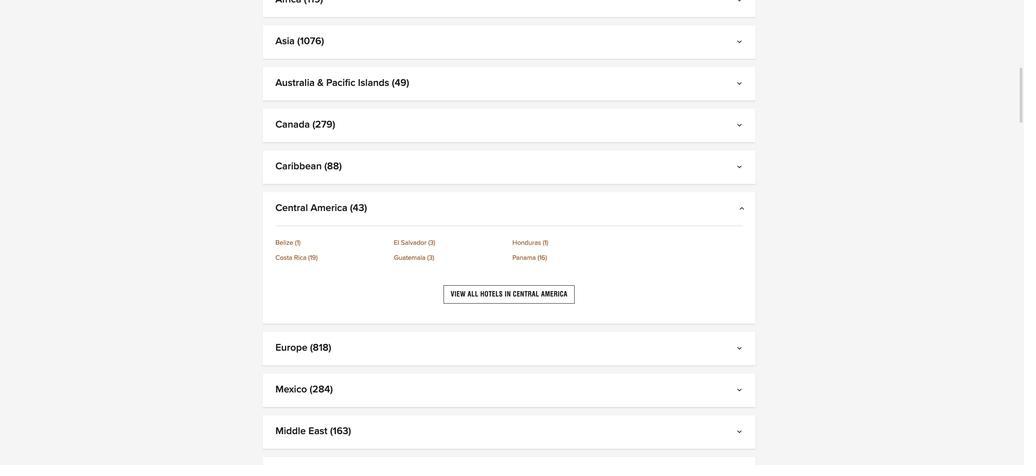 Task type: describe. For each thing, give the bounding box(es) containing it.
europe
[[275, 343, 308, 353]]

australia & pacific islands (49)
[[275, 78, 409, 88]]

(1) for honduras (1)
[[543, 240, 548, 246]]

middle
[[275, 427, 306, 437]]

panama (16) link
[[513, 255, 624, 261]]

0 vertical spatial america
[[311, 203, 347, 213]]

in
[[505, 290, 511, 298]]

el salvador (3) link
[[394, 240, 506, 246]]

arrow down image for caribbean (88)
[[739, 165, 743, 172]]

(19)
[[308, 255, 318, 261]]

east
[[308, 427, 328, 437]]

(49)
[[392, 78, 409, 88]]

view all hotels in central america
[[451, 290, 568, 298]]

arrow down image for mexico (284)
[[739, 388, 743, 395]]

&
[[317, 78, 324, 88]]

mexico (284)
[[275, 385, 333, 395]]

honduras (1) link
[[513, 240, 624, 246]]

australia
[[275, 78, 315, 88]]

costa rica (19) link
[[275, 255, 387, 261]]

arrow down image for middle east (163)
[[739, 430, 743, 437]]

(163)
[[330, 427, 351, 437]]

middle east (163)
[[275, 427, 351, 437]]

belize (1)
[[275, 240, 301, 246]]

pacific
[[326, 78, 355, 88]]

1 arrow down image from the top
[[739, 0, 743, 5]]

salvador
[[401, 240, 427, 246]]

arrow up image
[[739, 207, 743, 213]]

el
[[394, 240, 399, 246]]

islands
[[358, 78, 389, 88]]

costa rica (19)
[[275, 255, 318, 261]]

guatemala
[[394, 255, 426, 261]]

caribbean (88)
[[275, 162, 342, 172]]

(16)
[[538, 255, 547, 261]]

arrow down image for canada (279)
[[739, 123, 743, 130]]

europe (818)
[[275, 343, 331, 353]]

view
[[451, 290, 466, 298]]

america inside 'link'
[[541, 290, 568, 298]]

asia
[[275, 36, 295, 46]]



Task type: vqa. For each thing, say whether or not it's contained in the screenshot.
Clear All
no



Task type: locate. For each thing, give the bounding box(es) containing it.
1 vertical spatial arrow down image
[[739, 123, 743, 130]]

(279)
[[312, 120, 335, 130]]

0 horizontal spatial america
[[311, 203, 347, 213]]

1 arrow down image from the top
[[739, 81, 743, 88]]

arrow down image
[[739, 0, 743, 5], [739, 40, 743, 46], [739, 165, 743, 172], [739, 347, 743, 353], [739, 388, 743, 395], [739, 430, 743, 437]]

5 arrow down image from the top
[[739, 388, 743, 395]]

guatemala (3)
[[394, 255, 434, 261]]

central right in
[[513, 290, 539, 298]]

rica
[[294, 255, 306, 261]]

1 horizontal spatial (1)
[[543, 240, 548, 246]]

1 horizontal spatial central
[[513, 290, 539, 298]]

0 vertical spatial arrow down image
[[739, 81, 743, 88]]

1 (1) from the left
[[295, 240, 301, 246]]

guatemala (3) link
[[394, 255, 506, 261]]

honduras (1)
[[513, 240, 548, 246]]

all
[[468, 290, 478, 298]]

caribbean
[[275, 162, 322, 172]]

canada (279)
[[275, 120, 335, 130]]

central america (43)
[[275, 203, 367, 213]]

1 vertical spatial (3)
[[427, 255, 434, 261]]

el salvador (3)
[[394, 240, 435, 246]]

(1) up '(16)'
[[543, 240, 548, 246]]

central up belize (1)
[[275, 203, 308, 213]]

(43)
[[350, 203, 367, 213]]

panama
[[513, 255, 536, 261]]

4 arrow down image from the top
[[739, 347, 743, 353]]

costa
[[275, 255, 292, 261]]

arrow down image for australia & pacific islands (49)
[[739, 81, 743, 88]]

1 vertical spatial central
[[513, 290, 539, 298]]

america
[[311, 203, 347, 213], [541, 290, 568, 298]]

belize
[[275, 240, 293, 246]]

arrow down image for europe (818)
[[739, 347, 743, 353]]

belize (1) link
[[275, 240, 387, 246]]

(1) right belize
[[295, 240, 301, 246]]

0 vertical spatial central
[[275, 203, 308, 213]]

1 vertical spatial america
[[541, 290, 568, 298]]

central inside 'link'
[[513, 290, 539, 298]]

mexico
[[275, 385, 307, 395]]

(1076)
[[297, 36, 324, 46]]

(3)
[[428, 240, 435, 246], [427, 255, 434, 261]]

0 horizontal spatial (1)
[[295, 240, 301, 246]]

central
[[275, 203, 308, 213], [513, 290, 539, 298]]

(284)
[[310, 385, 333, 395]]

0 horizontal spatial central
[[275, 203, 308, 213]]

(3) right salvador
[[428, 240, 435, 246]]

america down '(16)'
[[541, 290, 568, 298]]

0 vertical spatial (3)
[[428, 240, 435, 246]]

(1) for belize (1)
[[295, 240, 301, 246]]

(1)
[[295, 240, 301, 246], [543, 240, 548, 246]]

6 arrow down image from the top
[[739, 430, 743, 437]]

view all hotels in central america link
[[444, 285, 575, 304]]

canada
[[275, 120, 310, 130]]

1 horizontal spatial america
[[541, 290, 568, 298]]

2 (1) from the left
[[543, 240, 548, 246]]

3 arrow down image from the top
[[739, 165, 743, 172]]

arrow down image for asia (1076)
[[739, 40, 743, 46]]

panama (16)
[[513, 255, 547, 261]]

honduras
[[513, 240, 541, 246]]

(818)
[[310, 343, 331, 353]]

asia (1076)
[[275, 36, 324, 46]]

hotels
[[480, 290, 503, 298]]

2 arrow down image from the top
[[739, 123, 743, 130]]

america left (43)
[[311, 203, 347, 213]]

(3) right guatemala at the bottom left of the page
[[427, 255, 434, 261]]

(88)
[[324, 162, 342, 172]]

arrow down image
[[739, 81, 743, 88], [739, 123, 743, 130]]

2 arrow down image from the top
[[739, 40, 743, 46]]



